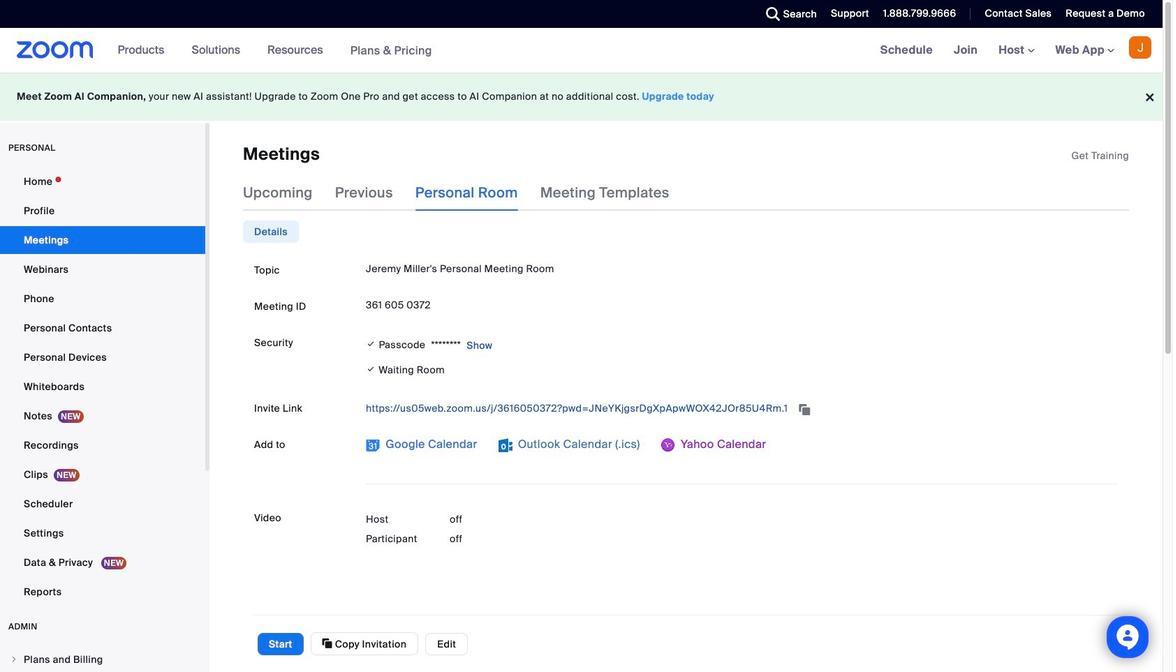 Task type: locate. For each thing, give the bounding box(es) containing it.
application
[[1072, 149, 1130, 163], [366, 398, 1118, 420]]

menu item
[[0, 647, 205, 673]]

0 vertical spatial checked image
[[366, 338, 376, 351]]

footer
[[0, 73, 1163, 121]]

personal menu menu
[[0, 168, 205, 608]]

checked image
[[366, 338, 376, 351], [366, 363, 376, 377]]

2 checked image from the top
[[366, 363, 376, 377]]

tabs of meeting tab list
[[243, 175, 692, 211]]

tab
[[243, 221, 299, 243]]

add to yahoo calendar image
[[661, 439, 675, 453]]

add to outlook calendar (.ics) image
[[498, 439, 512, 453]]

banner
[[0, 28, 1163, 73]]

1 vertical spatial checked image
[[366, 363, 376, 377]]

add to google calendar image
[[366, 439, 380, 453]]

zoom logo image
[[17, 41, 93, 59]]

tab list
[[243, 221, 299, 243]]



Task type: vqa. For each thing, say whether or not it's contained in the screenshot.
footer
yes



Task type: describe. For each thing, give the bounding box(es) containing it.
right image
[[10, 656, 18, 664]]

meetings navigation
[[870, 28, 1163, 73]]

1 checked image from the top
[[366, 338, 376, 351]]

0 vertical spatial application
[[1072, 149, 1130, 163]]

product information navigation
[[107, 28, 443, 73]]

1 vertical spatial application
[[366, 398, 1118, 420]]

profile picture image
[[1130, 36, 1152, 59]]

copy image
[[322, 638, 332, 650]]



